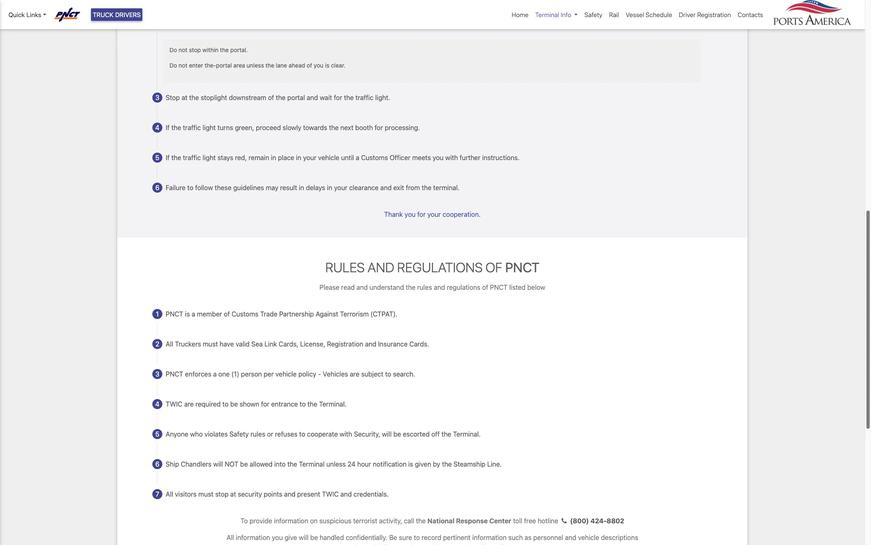 Task type: locate. For each thing, give the bounding box(es) containing it.
2 vertical spatial with
[[370, 544, 383, 545]]

4 for if the traffic light turns green, proceed slowly towards the next booth for processing.
[[155, 124, 159, 132]]

the down stop
[[171, 124, 181, 132]]

ahead
[[289, 62, 305, 69]]

until
[[341, 154, 354, 162]]

truck drivers
[[93, 11, 141, 18]]

0 vertical spatial regulations
[[397, 260, 483, 276]]

rules left or
[[250, 431, 265, 438]]

2 5 from the top
[[155, 431, 159, 438]]

person
[[241, 370, 262, 378]]

your left cooperation.
[[427, 211, 441, 218]]

chandlers
[[181, 461, 212, 468]]

if the traffic light stays red, remain in place in your vehicle until a customs officer meets you with further instructions.
[[166, 154, 520, 162]]

6
[[155, 184, 159, 192], [155, 461, 159, 468]]

0 vertical spatial all
[[166, 340, 173, 348]]

may
[[266, 184, 278, 192]]

traffic left light.
[[355, 94, 373, 102]]

safety
[[584, 11, 602, 18], [229, 431, 249, 438]]

at
[[182, 94, 187, 102], [230, 491, 236, 498]]

0 vertical spatial with
[[445, 154, 458, 162]]

failure to follow these guidelines may result in delays in your clearance and exit from the terminal.
[[166, 184, 460, 192]]

the right into
[[287, 461, 297, 468]]

do for do not stop within the portal.
[[169, 46, 177, 54]]

and down phone icon
[[565, 534, 576, 542]]

1 vertical spatial light
[[203, 154, 216, 162]]

0 horizontal spatial unless
[[247, 62, 264, 69]]

stop left security
[[215, 491, 228, 498]]

credentials.
[[353, 491, 389, 498]]

a left member
[[192, 310, 195, 318]]

at left security
[[230, 491, 236, 498]]

0 horizontal spatial a
[[192, 310, 195, 318]]

terrorism
[[340, 310, 369, 318]]

will inside all information you give will be handled confidentially. be sure to record pertinent information such as personnel and vehicle descriptions along with license plate and boat numbers if possible.
[[299, 534, 308, 542]]

or
[[267, 431, 273, 438]]

1 horizontal spatial unless
[[326, 461, 346, 468]]

you
[[314, 62, 323, 69], [433, 154, 444, 162], [405, 211, 416, 218], [272, 534, 283, 542]]

1 6 from the top
[[155, 184, 159, 192]]

twic up anyone on the bottom left
[[166, 401, 182, 408]]

1 horizontal spatial rules
[[417, 284, 432, 291]]

1 vertical spatial unless
[[326, 461, 346, 468]]

if up failure at top left
[[166, 154, 170, 162]]

your left clearance
[[334, 184, 347, 192]]

you left "give" in the left of the page
[[272, 534, 283, 542]]

information down provide
[[236, 534, 270, 542]]

3 for stop at the stoplight downstream of the portal and wait for the traffic light.
[[155, 94, 159, 102]]

traffic left turns
[[183, 124, 201, 132]]

rail link
[[606, 7, 622, 23]]

0 vertical spatial twic
[[166, 401, 182, 408]]

in right place
[[296, 154, 301, 162]]

drivers
[[115, 11, 141, 18]]

vehicle left the until
[[318, 154, 339, 162]]

0 vertical spatial unless
[[247, 62, 264, 69]]

traffic for if the traffic light turns green, proceed slowly towards the next booth for processing.
[[183, 124, 201, 132]]

phone image
[[558, 518, 570, 524]]

1 vertical spatial not
[[179, 62, 187, 69]]

0 vertical spatial are
[[350, 370, 359, 378]]

rules down rules and regulations of pnct
[[417, 284, 432, 291]]

1 horizontal spatial will
[[299, 534, 308, 542]]

and
[[307, 94, 318, 102], [380, 184, 392, 192], [368, 260, 394, 276], [356, 284, 368, 291], [434, 284, 445, 291], [365, 340, 376, 348], [284, 491, 295, 498], [340, 491, 352, 498], [565, 534, 576, 542], [424, 544, 435, 545]]

for
[[334, 94, 342, 102], [375, 124, 383, 132], [417, 211, 426, 218], [261, 401, 269, 408]]

safety right violates
[[229, 431, 249, 438]]

to right entrance
[[300, 401, 306, 408]]

2 4 from the top
[[155, 401, 159, 408]]

must for truckers
[[203, 340, 218, 348]]

your for vehicle
[[303, 154, 316, 162]]

1 horizontal spatial with
[[370, 544, 383, 545]]

1 horizontal spatial portal
[[287, 94, 305, 102]]

truck drivers link
[[91, 8, 142, 21]]

you right thank
[[405, 211, 416, 218]]

0 vertical spatial must
[[203, 340, 218, 348]]

0 horizontal spatial your
[[303, 154, 316, 162]]

0 horizontal spatial information
[[236, 534, 270, 542]]

2 6 from the top
[[155, 461, 159, 468]]

terrorist
[[353, 517, 377, 525]]

you inside all information you give will be handled confidentially. be sure to record pertinent information such as personnel and vehicle descriptions along with license plate and boat numbers if possible.
[[272, 534, 283, 542]]

if the traffic light turns green, proceed slowly towards the next booth for processing.
[[166, 124, 420, 132]]

the right entrance
[[307, 401, 317, 408]]

0 vertical spatial 6
[[155, 184, 159, 192]]

for right shown
[[261, 401, 269, 408]]

1 if from the top
[[166, 124, 170, 132]]

thank
[[384, 211, 403, 218]]

1 horizontal spatial a
[[213, 370, 217, 378]]

info
[[561, 11, 571, 18]]

1 not from the top
[[179, 46, 187, 54]]

3
[[155, 94, 159, 102], [155, 370, 159, 378]]

1 horizontal spatial registration
[[697, 11, 731, 18]]

registration right the driver
[[697, 11, 731, 18]]

are
[[350, 370, 359, 378], [184, 401, 194, 408]]

1 vertical spatial terminal.
[[453, 431, 481, 438]]

1 horizontal spatial safety
[[584, 11, 602, 18]]

to right refuses
[[299, 431, 305, 438]]

0 horizontal spatial stop
[[189, 46, 201, 54]]

traffic up "follow"
[[183, 154, 201, 162]]

1 vertical spatial registration
[[327, 340, 363, 348]]

0 vertical spatial at
[[182, 94, 187, 102]]

along
[[351, 544, 368, 545]]

your for clearance
[[334, 184, 347, 192]]

24
[[348, 461, 355, 468]]

0 vertical spatial your
[[303, 154, 316, 162]]

anyone who violates safety rules or refuses to cooperate with security, will be escorted off the terminal.
[[166, 431, 481, 438]]

vehicle down (800) 424-8802 link
[[578, 534, 599, 542]]

not left enter
[[179, 62, 187, 69]]

national
[[427, 517, 454, 525]]

0 vertical spatial do
[[169, 46, 177, 54]]

safety link
[[581, 7, 606, 23]]

the left the next
[[329, 124, 339, 132]]

2 if from the top
[[166, 154, 170, 162]]

please
[[319, 284, 339, 291]]

given
[[415, 461, 431, 468]]

in
[[271, 154, 276, 162], [296, 154, 301, 162], [299, 184, 304, 192], [327, 184, 332, 192]]

2 vertical spatial a
[[213, 370, 217, 378]]

all inside all information you give will be handled confidentially. be sure to record pertinent information such as personnel and vehicle descriptions along with license plate and boat numbers if possible.
[[227, 534, 234, 542]]

handled
[[320, 534, 344, 542]]

to
[[241, 517, 248, 525]]

terminal. down vehicles
[[319, 401, 347, 408]]

1 vertical spatial are
[[184, 401, 194, 408]]

downstream
[[229, 94, 266, 102]]

in right delays
[[327, 184, 332, 192]]

light for stays
[[203, 154, 216, 162]]

1 vertical spatial twic
[[322, 491, 339, 498]]

2 light from the top
[[203, 154, 216, 162]]

0 vertical spatial 5
[[155, 154, 159, 162]]

regulations down rules and regulations of pnct
[[447, 284, 480, 291]]

vehicle inside all information you give will be handled confidentially. be sure to record pertinent information such as personnel and vehicle descriptions along with license plate and boat numbers if possible.
[[578, 534, 599, 542]]

a left one on the left bottom
[[213, 370, 217, 378]]

and right points
[[284, 491, 295, 498]]

0 vertical spatial not
[[179, 46, 187, 54]]

2 3 from the top
[[155, 370, 159, 378]]

to left search.
[[385, 370, 391, 378]]

stop at the stoplight downstream of the portal and wait for the traffic light.
[[166, 94, 390, 102]]

1 horizontal spatial at
[[230, 491, 236, 498]]

if
[[166, 124, 170, 132], [166, 154, 170, 162]]

1 vertical spatial 5
[[155, 431, 159, 438]]

stop
[[166, 94, 180, 102]]

0 vertical spatial if
[[166, 124, 170, 132]]

within
[[202, 46, 218, 54]]

pnct left enforces
[[166, 370, 183, 378]]

2 horizontal spatial a
[[356, 154, 359, 162]]

1 4 from the top
[[155, 124, 159, 132]]

unless
[[247, 62, 264, 69], [326, 461, 346, 468]]

enter
[[189, 62, 203, 69]]

2 vertical spatial will
[[299, 534, 308, 542]]

2 vertical spatial all
[[227, 534, 234, 542]]

2 vertical spatial vehicle
[[578, 534, 599, 542]]

1 vertical spatial 6
[[155, 461, 159, 468]]

2 do from the top
[[169, 62, 177, 69]]

cards.
[[409, 340, 429, 348]]

personnel
[[533, 534, 563, 542]]

light left turns
[[203, 124, 216, 132]]

1 vertical spatial rules
[[250, 431, 265, 438]]

are left the 'required'
[[184, 401, 194, 408]]

(800) 424-8802
[[570, 517, 624, 525]]

with left security,
[[340, 431, 352, 438]]

2 horizontal spatial is
[[408, 461, 413, 468]]

registration down terrorism
[[327, 340, 363, 348]]

0 horizontal spatial customs
[[232, 310, 258, 318]]

1 do from the top
[[169, 46, 177, 54]]

0 horizontal spatial terminal
[[299, 461, 325, 468]]

ship
[[166, 461, 179, 468]]

stoplight
[[201, 94, 227, 102]]

1 3 from the top
[[155, 94, 159, 102]]

red,
[[235, 154, 247, 162]]

allowed
[[250, 461, 273, 468]]

to left "follow"
[[187, 184, 193, 192]]

will left not
[[213, 461, 223, 468]]

0 horizontal spatial are
[[184, 401, 194, 408]]

terminal left the info
[[535, 11, 559, 18]]

unless right area
[[247, 62, 264, 69]]

0 vertical spatial vehicle
[[318, 154, 339, 162]]

1 vertical spatial 3
[[155, 370, 159, 378]]

pnct enforces a one (1) person per vehicle policy - vehicles are subject to search.
[[166, 370, 415, 378]]

do not enter the-portal area unless the lane ahead of you is clear.
[[169, 62, 345, 69]]

customs left officer
[[361, 154, 388, 162]]

is left member
[[185, 310, 190, 318]]

1 vertical spatial if
[[166, 154, 170, 162]]

portal left wait
[[287, 94, 305, 102]]

6 left failure at top left
[[155, 184, 159, 192]]

must left have
[[203, 340, 218, 348]]

0 vertical spatial terminal
[[535, 11, 559, 18]]

regulations up please read and understand the rules and regulations of pnct listed below
[[397, 260, 483, 276]]

light left "stays"
[[203, 154, 216, 162]]

1 horizontal spatial stop
[[215, 491, 228, 498]]

1 5 from the top
[[155, 154, 159, 162]]

will
[[382, 431, 392, 438], [213, 461, 223, 468], [299, 534, 308, 542]]

0 vertical spatial portal
[[216, 62, 232, 69]]

0 horizontal spatial is
[[185, 310, 190, 318]]

as
[[525, 534, 532, 542]]

2 horizontal spatial will
[[382, 431, 392, 438]]

be
[[230, 401, 238, 408], [393, 431, 401, 438], [240, 461, 248, 468], [310, 534, 318, 542]]

violates
[[204, 431, 228, 438]]

2 not from the top
[[179, 62, 187, 69]]

not for enter
[[179, 62, 187, 69]]

must right visitors
[[198, 491, 213, 498]]

1 vertical spatial with
[[340, 431, 352, 438]]

2 horizontal spatial with
[[445, 154, 458, 162]]

0 vertical spatial 3
[[155, 94, 159, 102]]

the-
[[205, 62, 216, 69]]

vehicle right per
[[275, 370, 297, 378]]

traffic for if the traffic light stays red, remain in place in your vehicle until a customs officer meets you with further instructions.
[[183, 154, 201, 162]]

all
[[166, 340, 173, 348], [166, 491, 173, 498], [227, 534, 234, 542]]

pnct is a member of customs trade partnership against terrorism (ctpat).
[[166, 310, 397, 318]]

portal left area
[[216, 62, 232, 69]]

0 vertical spatial customs
[[361, 154, 388, 162]]

1 vertical spatial do
[[169, 62, 177, 69]]

1 light from the top
[[203, 124, 216, 132]]

vessel schedule
[[626, 11, 672, 18]]

terminal. up steamship
[[453, 431, 481, 438]]

1 vertical spatial must
[[198, 491, 213, 498]]

0 vertical spatial rules
[[417, 284, 432, 291]]

at right stop
[[182, 94, 187, 102]]

clear.
[[331, 62, 345, 69]]

with left further
[[445, 154, 458, 162]]

steamship
[[454, 461, 485, 468]]

further
[[460, 154, 480, 162]]

-
[[318, 370, 321, 378]]

1 horizontal spatial your
[[334, 184, 347, 192]]

if for if the traffic light stays red, remain in place in your vehicle until a customs officer meets you with further instructions.
[[166, 154, 170, 162]]

information up if
[[472, 534, 507, 542]]

below
[[527, 284, 545, 291]]

3 down 2
[[155, 370, 159, 378]]

contacts link
[[734, 7, 766, 23]]

the right wait
[[344, 94, 354, 102]]

6 for ship chandlers will not be allowed into the terminal unless 24 hour notification is given by the steamship line.
[[155, 461, 159, 468]]

1 vertical spatial 4
[[155, 401, 159, 408]]

0 horizontal spatial safety
[[229, 431, 249, 438]]

1 vertical spatial a
[[192, 310, 195, 318]]

be inside all information you give will be handled confidentially. be sure to record pertinent information such as personnel and vehicle descriptions along with license plate and boat numbers if possible.
[[310, 534, 318, 542]]

8802
[[607, 517, 624, 525]]

sure
[[399, 534, 412, 542]]

these
[[215, 184, 231, 192]]

are left subject
[[350, 370, 359, 378]]

1 vertical spatial terminal
[[299, 461, 325, 468]]

not left within on the left of page
[[179, 46, 187, 54]]

0 vertical spatial terminal.
[[319, 401, 347, 408]]

vehicle
[[318, 154, 339, 162], [275, 370, 297, 378], [578, 534, 599, 542]]

the left the lane
[[266, 62, 274, 69]]

vessel
[[626, 11, 644, 18]]

unless left '24'
[[326, 461, 346, 468]]

call
[[404, 517, 414, 525]]

will right "give" in the left of the page
[[299, 534, 308, 542]]

information up "give" in the left of the page
[[274, 517, 308, 525]]

1 vertical spatial will
[[213, 461, 223, 468]]

center
[[489, 517, 511, 525]]

and right read
[[356, 284, 368, 291]]

a right the until
[[356, 154, 359, 162]]

2 horizontal spatial information
[[472, 534, 507, 542]]

do
[[169, 46, 177, 54], [169, 62, 177, 69]]

if
[[481, 544, 484, 545]]

1 vertical spatial vehicle
[[275, 370, 297, 378]]

2 vertical spatial traffic
[[183, 154, 201, 162]]

twic right present
[[322, 491, 339, 498]]

0 vertical spatial 4
[[155, 124, 159, 132]]

1 vertical spatial all
[[166, 491, 173, 498]]

the up failure at top left
[[171, 154, 181, 162]]

is left given on the bottom left
[[408, 461, 413, 468]]

you right meets
[[433, 154, 444, 162]]

shown
[[240, 401, 259, 408]]

if for if the traffic light turns green, proceed slowly towards the next booth for processing.
[[166, 124, 170, 132]]

will right security,
[[382, 431, 392, 438]]

cooperate
[[307, 431, 338, 438]]

your
[[303, 154, 316, 162], [334, 184, 347, 192], [427, 211, 441, 218]]

0 horizontal spatial with
[[340, 431, 352, 438]]

the
[[220, 46, 229, 54], [266, 62, 274, 69], [189, 94, 199, 102], [276, 94, 286, 102], [344, 94, 354, 102], [171, 124, 181, 132], [329, 124, 339, 132], [171, 154, 181, 162], [422, 184, 431, 192], [406, 284, 415, 291], [307, 401, 317, 408], [442, 431, 451, 438], [287, 461, 297, 468], [442, 461, 452, 468], [416, 517, 426, 525]]

0 horizontal spatial registration
[[327, 340, 363, 348]]

do left enter
[[169, 62, 177, 69]]

cards,
[[279, 340, 298, 348]]

is left clear.
[[325, 62, 329, 69]]

1 vertical spatial stop
[[215, 491, 228, 498]]

3 left stop
[[155, 94, 159, 102]]



Task type: describe. For each thing, give the bounding box(es) containing it.
anyone
[[166, 431, 188, 438]]

to provide information on suspicious terrorist activity, call the national response center toll free hotline
[[241, 517, 558, 525]]

and down record
[[424, 544, 435, 545]]

truckers
[[175, 340, 201, 348]]

0 horizontal spatial vehicle
[[275, 370, 297, 378]]

the right call
[[416, 517, 426, 525]]

license,
[[300, 340, 325, 348]]

vehicles
[[323, 370, 348, 378]]

do not stop within the portal.
[[169, 46, 248, 54]]

guidelines
[[233, 184, 264, 192]]

free
[[524, 517, 536, 525]]

refuses
[[275, 431, 297, 438]]

confidentially.
[[346, 534, 387, 542]]

2
[[155, 340, 159, 348]]

and down rules and regulations of pnct
[[434, 284, 445, 291]]

read
[[341, 284, 355, 291]]

and left insurance at the left
[[365, 340, 376, 348]]

6 for failure to follow these guidelines may result in delays in your clearance and exit from the terminal.
[[155, 184, 159, 192]]

1 vertical spatial at
[[230, 491, 236, 498]]

understand
[[370, 284, 404, 291]]

rules and regulations of pnct
[[325, 260, 539, 276]]

1 horizontal spatial twic
[[322, 491, 339, 498]]

terminal info
[[535, 11, 571, 18]]

4 for twic are required to be shown for entrance to the terminal.
[[155, 401, 159, 408]]

member
[[197, 310, 222, 318]]

5 for anyone who violates safety rules or refuses to cooperate with security, will be escorted off the terminal.
[[155, 431, 159, 438]]

be right not
[[240, 461, 248, 468]]

remain
[[249, 154, 269, 162]]

the right understand
[[406, 284, 415, 291]]

0 horizontal spatial rules
[[250, 431, 265, 438]]

exit
[[393, 184, 404, 192]]

quick links link
[[8, 10, 46, 19]]

(800) 424-8802 link
[[558, 517, 624, 525]]

policy
[[298, 370, 316, 378]]

partnership
[[279, 310, 314, 318]]

1 vertical spatial is
[[185, 310, 190, 318]]

1 vertical spatial safety
[[229, 431, 249, 438]]

and left exit
[[380, 184, 392, 192]]

rail
[[609, 11, 619, 18]]

officer
[[390, 154, 410, 162]]

processing.
[[385, 124, 420, 132]]

wait
[[320, 94, 332, 102]]

(ctpat).
[[370, 310, 397, 318]]

terminal inside 'link'
[[535, 11, 559, 18]]

with inside all information you give will be handled confidentially. be sure to record pertinent information such as personnel and vehicle descriptions along with license plate and boat numbers if possible.
[[370, 544, 383, 545]]

provide
[[250, 517, 272, 525]]

listed
[[509, 284, 526, 291]]

0 vertical spatial stop
[[189, 46, 201, 54]]

place
[[278, 154, 294, 162]]

pnct left the listed
[[490, 284, 507, 291]]

0 horizontal spatial at
[[182, 94, 187, 102]]

all information you give will be handled confidentially. be sure to record pertinent information such as personnel and vehicle descriptions along with license plate and boat numbers if possible.
[[227, 534, 638, 545]]

terminal.
[[433, 184, 460, 192]]

visitors
[[175, 491, 197, 498]]

light.
[[375, 94, 390, 102]]

driver
[[679, 11, 696, 18]]

portal.
[[230, 46, 248, 54]]

instructions.
[[482, 154, 520, 162]]

next
[[340, 124, 353, 132]]

stays
[[217, 154, 233, 162]]

all for all truckers must have valid sea link cards, license, registration and insurance cards.
[[166, 340, 173, 348]]

plate
[[407, 544, 422, 545]]

the left stoplight
[[189, 94, 199, 102]]

1 horizontal spatial are
[[350, 370, 359, 378]]

1 horizontal spatial terminal.
[[453, 431, 481, 438]]

1 horizontal spatial vehicle
[[318, 154, 339, 162]]

a for pnct is a member of customs trade partnership against terrorism (ctpat).
[[192, 310, 195, 318]]

pnct right 1
[[166, 310, 183, 318]]

all visitors must stop at security points and present twic and credentials.
[[166, 491, 389, 498]]

do for do not enter the-portal area unless the lane ahead of you is clear.
[[169, 62, 177, 69]]

by
[[433, 461, 440, 468]]

be left escorted
[[393, 431, 401, 438]]

0 vertical spatial safety
[[584, 11, 602, 18]]

be left shown
[[230, 401, 238, 408]]

clearance
[[349, 184, 379, 192]]

turns
[[217, 124, 233, 132]]

and left wait
[[307, 94, 318, 102]]

thank you for your cooperation.
[[384, 211, 481, 218]]

on
[[310, 517, 318, 525]]

terminal info link
[[532, 7, 581, 23]]

driver registration
[[679, 11, 731, 18]]

2 vertical spatial your
[[427, 211, 441, 218]]

per
[[264, 370, 274, 378]]

you left clear.
[[314, 62, 323, 69]]

pnct up the listed
[[505, 260, 539, 276]]

0 horizontal spatial terminal.
[[319, 401, 347, 408]]

1 horizontal spatial is
[[325, 62, 329, 69]]

home
[[512, 11, 529, 18]]

one
[[218, 370, 230, 378]]

in right result
[[299, 184, 304, 192]]

to right the 'required'
[[222, 401, 228, 408]]

notification
[[373, 461, 407, 468]]

home link
[[508, 7, 532, 23]]

pertinent
[[443, 534, 470, 542]]

light for turns
[[203, 124, 216, 132]]

0 horizontal spatial will
[[213, 461, 223, 468]]

slowly
[[283, 124, 301, 132]]

in left place
[[271, 154, 276, 162]]

activity,
[[379, 517, 402, 525]]

to inside all information you give will be handled confidentially. be sure to record pertinent information such as personnel and vehicle descriptions along with license plate and boat numbers if possible.
[[414, 534, 420, 542]]

required
[[195, 401, 221, 408]]

not for stop
[[179, 46, 187, 54]]

off
[[431, 431, 440, 438]]

links
[[26, 11, 41, 18]]

for right wait
[[334, 94, 342, 102]]

must for visitors
[[198, 491, 213, 498]]

1 horizontal spatial customs
[[361, 154, 388, 162]]

trade
[[260, 310, 277, 318]]

0 vertical spatial registration
[[697, 11, 731, 18]]

suspicious
[[319, 517, 351, 525]]

numbers
[[452, 544, 479, 545]]

delays
[[306, 184, 325, 192]]

towards
[[303, 124, 327, 132]]

entrance
[[271, 401, 298, 408]]

the up slowly
[[276, 94, 286, 102]]

1 vertical spatial customs
[[232, 310, 258, 318]]

hotline
[[538, 517, 558, 525]]

for right booth
[[375, 124, 383, 132]]

link
[[264, 340, 277, 348]]

all for all visitors must stop at security points and present twic and credentials.
[[166, 491, 173, 498]]

for right thank
[[417, 211, 426, 218]]

and up understand
[[368, 260, 394, 276]]

the right within on the left of page
[[220, 46, 229, 54]]

from
[[406, 184, 420, 192]]

3 for pnct enforces a one (1) person per vehicle policy - vehicles are subject to search.
[[155, 370, 159, 378]]

the right from
[[422, 184, 431, 192]]

points
[[264, 491, 282, 498]]

(800)
[[570, 517, 589, 525]]

hour
[[357, 461, 371, 468]]

all for all information you give will be handled confidentially. be sure to record pertinent information such as personnel and vehicle descriptions along with license plate and boat numbers if possible.
[[227, 534, 234, 542]]

give
[[285, 534, 297, 542]]

the right by
[[442, 461, 452, 468]]

5 for if the traffic light stays red, remain in place in your vehicle until a customs officer meets you with further instructions.
[[155, 154, 159, 162]]

0 vertical spatial will
[[382, 431, 392, 438]]

1
[[156, 310, 159, 318]]

area
[[233, 62, 245, 69]]

please read and understand the rules and regulations of pnct listed below
[[319, 284, 545, 291]]

1 vertical spatial portal
[[287, 94, 305, 102]]

1 vertical spatial regulations
[[447, 284, 480, 291]]

who
[[190, 431, 203, 438]]

subject
[[361, 370, 383, 378]]

a for pnct enforces a one (1) person per vehicle policy - vehicles are subject to search.
[[213, 370, 217, 378]]

contacts
[[738, 11, 763, 18]]

and left credentials.
[[340, 491, 352, 498]]

against
[[316, 310, 338, 318]]

the right off
[[442, 431, 451, 438]]

0 horizontal spatial portal
[[216, 62, 232, 69]]

insurance
[[378, 340, 408, 348]]

0 vertical spatial traffic
[[355, 94, 373, 102]]

1 horizontal spatial information
[[274, 517, 308, 525]]



Task type: vqa. For each thing, say whether or not it's contained in the screenshot.
second reprint from the bottom
no



